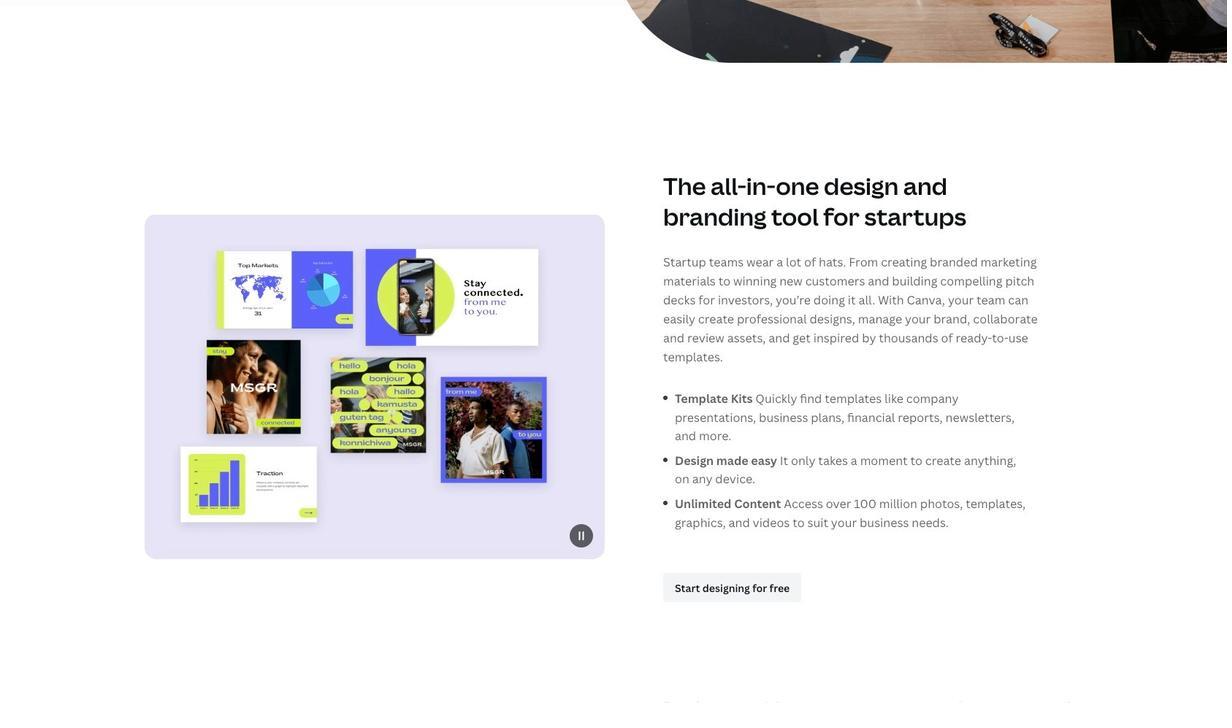 Task type: describe. For each thing, give the bounding box(es) containing it.
spacenow enterprise and pro t shirts print 009 1.ad224d04 image
[[614, 0, 1228, 63]]



Task type: vqa. For each thing, say whether or not it's contained in the screenshot.
Spacenow Enterprise and Pro T shirts Print 009 1.ad224d04 image
yes



